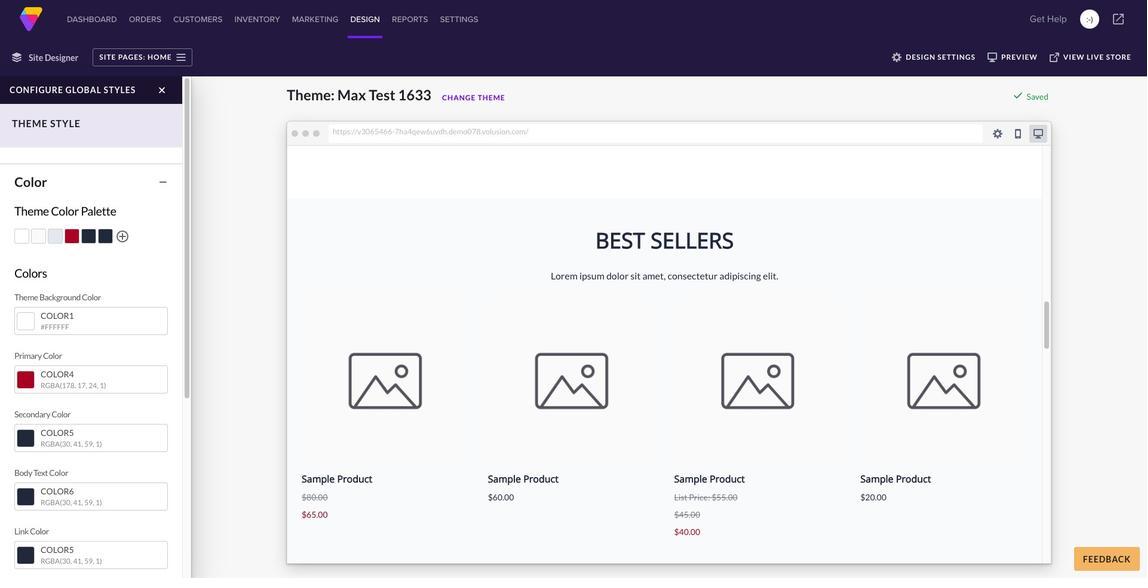 Task type: locate. For each thing, give the bounding box(es) containing it.
41, inside link color element
[[73, 557, 83, 566]]

text
[[33, 468, 48, 478]]

site pages: home
[[99, 53, 172, 62]]

secondary color element
[[14, 424, 168, 452]]

rgba(30, down color6
[[41, 498, 72, 507]]

color up theme color palette
[[14, 174, 47, 190]]

theme down configure
[[12, 118, 48, 129]]

1 color5 rgba(30, 41, 59, 1) from the top
[[41, 428, 102, 449]]

color5 rgba(30, 41, 59, 1) inside secondary color element
[[41, 428, 102, 449]]

1) inside secondary color element
[[96, 440, 102, 449]]

site left pages:
[[99, 53, 116, 62]]

color5
[[41, 428, 74, 438], [41, 545, 74, 555]]

settings
[[938, 53, 976, 62]]

color5 rgba(30, 41, 59, 1) down secondary color
[[41, 428, 102, 449]]

rgba(30, inside link color element
[[41, 557, 72, 566]]

2 vertical spatial 59,
[[84, 557, 94, 566]]

color5 rgba(30, 41, 59, 1) down link color
[[41, 545, 102, 566]]

color5 inside link color element
[[41, 545, 74, 555]]

1) inside color4 rgba(178, 17, 24, 1)
[[100, 381, 106, 390]]

rgba(30, down link color
[[41, 557, 72, 566]]

color right secondary
[[52, 409, 71, 419]]

41, for link color
[[73, 557, 83, 566]]

color5 inside secondary color element
[[41, 428, 74, 438]]

site left designer
[[29, 52, 43, 62]]

59, for secondary color
[[84, 440, 94, 449]]

1 vertical spatial color5 rgba(30, 41, 59, 1)
[[41, 545, 102, 566]]

style
[[50, 118, 81, 129]]

pages:
[[118, 53, 146, 62]]

0 vertical spatial color5 rgba(30, 41, 59, 1)
[[41, 428, 102, 449]]

color3 image
[[48, 229, 63, 244]]

configure global styles
[[10, 85, 136, 95]]

59, inside link color element
[[84, 557, 94, 566]]

color5 rgba(30, 41, 59, 1) for secondary color
[[41, 428, 102, 449]]

site for site pages: home
[[99, 53, 116, 62]]

rgba(30, for link color
[[41, 557, 72, 566]]

0 vertical spatial rgba(30,
[[41, 440, 72, 449]]

saved
[[1027, 91, 1049, 102]]

site
[[29, 52, 43, 62], [99, 53, 116, 62]]

get help link
[[1026, 7, 1071, 31]]

3 rgba(30, from the top
[[41, 557, 72, 566]]

1 vertical spatial rgba(30,
[[41, 498, 72, 507]]

1) inside link color element
[[96, 557, 102, 566]]

color6 image
[[98, 229, 113, 244]]

theme background color element
[[14, 307, 168, 335]]

color5 rgba(30, 41, 59, 1)
[[41, 428, 102, 449], [41, 545, 102, 566]]

volusion-logo link
[[19, 7, 43, 31]]

palette
[[81, 204, 116, 218]]

3 41, from the top
[[73, 557, 83, 566]]

preview
[[1001, 53, 1038, 62]]

1 41, from the top
[[73, 440, 83, 449]]

color5 rgba(30, 41, 59, 1) inside link color element
[[41, 545, 102, 566]]

1)
[[100, 381, 106, 390], [96, 440, 102, 449], [96, 498, 102, 507], [96, 557, 102, 566]]

view
[[1064, 53, 1085, 62]]

site for site designer
[[29, 52, 43, 62]]

theme up color2 icon
[[14, 204, 49, 218]]

color1 image
[[14, 229, 29, 244]]

41, for secondary color
[[73, 440, 83, 449]]

41, inside color6 rgba(30, 41, 59, 1)
[[73, 498, 83, 507]]

59,
[[84, 440, 94, 449], [84, 498, 94, 507], [84, 557, 94, 566]]

41, inside secondary color element
[[73, 440, 83, 449]]

:-) link
[[1080, 10, 1099, 29]]

)
[[1091, 13, 1093, 25]]

2 vertical spatial rgba(30,
[[41, 557, 72, 566]]

reports button
[[390, 0, 431, 38]]

0 vertical spatial 59,
[[84, 440, 94, 449]]

rgba(30, up the body text color
[[41, 440, 72, 449]]

color5 down link color
[[41, 545, 74, 555]]

2 color5 rgba(30, 41, 59, 1) from the top
[[41, 545, 102, 566]]

1 vertical spatial color5
[[41, 545, 74, 555]]

settings button
[[438, 0, 481, 38]]

theme for background
[[14, 292, 38, 302]]

sidebar element
[[0, 76, 191, 578]]

color1
[[41, 311, 74, 321]]

color right text
[[49, 468, 68, 478]]

theme for color
[[14, 204, 49, 218]]

color5 down secondary color
[[41, 428, 74, 438]]

59, inside color6 rgba(30, 41, 59, 1)
[[84, 498, 94, 507]]

41,
[[73, 440, 83, 449], [73, 498, 83, 507], [73, 557, 83, 566]]

1 vertical spatial 59,
[[84, 498, 94, 507]]

secondary
[[14, 409, 50, 419]]

color button
[[8, 171, 174, 192]]

dashboard
[[67, 13, 117, 25]]

rgba(178,
[[41, 381, 76, 390]]

0 vertical spatial color5
[[41, 428, 74, 438]]

rgba(30, inside color6 rgba(30, 41, 59, 1)
[[41, 498, 72, 507]]

theme
[[478, 93, 505, 102], [12, 118, 48, 129], [14, 204, 49, 218], [14, 292, 38, 302]]

2 rgba(30, from the top
[[41, 498, 72, 507]]

color right link
[[30, 526, 49, 537]]

colors
[[14, 266, 47, 280]]

color6 rgba(30, 41, 59, 1)
[[41, 486, 102, 507]]

1) inside color6 rgba(30, 41, 59, 1)
[[96, 498, 102, 507]]

reports
[[392, 13, 428, 25]]

1 horizontal spatial site
[[99, 53, 116, 62]]

view live store
[[1064, 53, 1132, 62]]

link
[[14, 526, 29, 537]]

max
[[337, 86, 366, 103]]

rgba(30, inside secondary color element
[[41, 440, 72, 449]]

59, for body text color
[[84, 498, 94, 507]]

test
[[369, 86, 395, 103]]

1 color5 from the top
[[41, 428, 74, 438]]

theme:
[[287, 86, 335, 103]]

global
[[65, 85, 102, 95]]

59, inside secondary color element
[[84, 440, 94, 449]]

rgba(30,
[[41, 440, 72, 449], [41, 498, 72, 507], [41, 557, 72, 566]]

inventory
[[234, 13, 280, 25]]

home
[[148, 53, 172, 62]]

designer
[[45, 52, 78, 62]]

2 41, from the top
[[73, 498, 83, 507]]

dashboard image
[[19, 7, 43, 31]]

1) for body text color
[[96, 498, 102, 507]]

body
[[14, 468, 32, 478]]

color5 for link color
[[41, 545, 74, 555]]

0 vertical spatial 41,
[[73, 440, 83, 449]]

1633
[[398, 86, 431, 103]]

background
[[39, 292, 81, 302]]

color4
[[41, 369, 74, 379]]

color4 image
[[65, 229, 79, 244]]

color
[[14, 174, 47, 190], [51, 204, 79, 218], [82, 292, 101, 302], [43, 351, 62, 361], [52, 409, 71, 419], [49, 468, 68, 478], [30, 526, 49, 537]]

saved image
[[1013, 91, 1023, 100]]

live
[[1087, 53, 1104, 62]]

2 vertical spatial 41,
[[73, 557, 83, 566]]

color5 rgba(30, 41, 59, 1) for link color
[[41, 545, 102, 566]]

primary
[[14, 351, 42, 361]]

design
[[350, 13, 380, 25]]

2 color5 from the top
[[41, 545, 74, 555]]

3 59, from the top
[[84, 557, 94, 566]]

theme: max test 1633
[[287, 86, 431, 103]]

1 rgba(30, from the top
[[41, 440, 72, 449]]

0 horizontal spatial site
[[29, 52, 43, 62]]

1 59, from the top
[[84, 440, 94, 449]]

color1 #ffffff
[[41, 311, 74, 332]]

site inside button
[[99, 53, 116, 62]]

design settings
[[906, 53, 976, 62]]

theme down colors
[[14, 292, 38, 302]]

1 vertical spatial 41,
[[73, 498, 83, 507]]

2 59, from the top
[[84, 498, 94, 507]]



Task type: vqa. For each thing, say whether or not it's contained in the screenshot.
color6 rgba(30, 41, 59, 1) in the bottom of the page
yes



Task type: describe. For each thing, give the bounding box(es) containing it.
17,
[[77, 381, 87, 390]]

link color
[[14, 526, 49, 537]]

marketing
[[292, 13, 338, 25]]

rgba(30, for secondary color
[[41, 440, 72, 449]]

preview button
[[982, 48, 1044, 66]]

:-
[[1087, 13, 1091, 25]]

1) for secondary color
[[96, 440, 102, 449]]

feedback
[[1083, 554, 1131, 564]]

color6
[[41, 486, 74, 497]]

https://v3065466-
[[333, 127, 395, 136]]

inventory button
[[232, 0, 283, 38]]

color4 rgba(178, 17, 24, 1)
[[41, 369, 106, 390]]

primary color
[[14, 351, 62, 361]]

site designer
[[29, 52, 78, 62]]

rgba(30, for body text color
[[41, 498, 72, 507]]

59, for link color
[[84, 557, 94, 566]]

24,
[[89, 381, 98, 390]]

orders
[[129, 13, 161, 25]]

color5 image
[[81, 229, 96, 244]]

add color image
[[117, 230, 128, 242]]

color up 'color4'
[[43, 351, 62, 361]]

settings
[[440, 13, 478, 25]]

orders button
[[127, 0, 164, 38]]

dashboard link
[[65, 0, 119, 38]]

customers
[[173, 13, 223, 25]]

configure
[[10, 85, 63, 95]]

help
[[1047, 12, 1067, 26]]

https://v3065466-7ha4qew6uvdh.demo078.volusion.com/
[[333, 127, 529, 136]]

color5 for secondary color
[[41, 428, 74, 438]]

41, for body text color
[[73, 498, 83, 507]]

body text color
[[14, 468, 68, 478]]

#ffffff
[[41, 323, 69, 332]]

customers button
[[171, 0, 225, 38]]

secondary color
[[14, 409, 71, 419]]

design
[[906, 53, 936, 62]]

theme right change on the top left of page
[[478, 93, 505, 102]]

color2 image
[[31, 229, 46, 244]]

primary color element
[[14, 366, 168, 394]]

color up the color4 icon
[[51, 204, 79, 218]]

view live store button
[[1044, 48, 1138, 66]]

:-)
[[1087, 13, 1093, 25]]

color up the theme background color element
[[82, 292, 101, 302]]

design button
[[348, 0, 382, 38]]

get help
[[1030, 12, 1067, 26]]

marketing button
[[290, 0, 341, 38]]

theme color palette
[[14, 204, 116, 218]]

change
[[442, 93, 476, 102]]

change theme
[[442, 93, 505, 102]]

theme background color
[[14, 292, 101, 302]]

get
[[1030, 12, 1045, 26]]

theme for style
[[12, 118, 48, 129]]

design settings button
[[886, 48, 982, 66]]

1) for link color
[[96, 557, 102, 566]]

styles
[[104, 85, 136, 95]]

feedback button
[[1074, 547, 1140, 571]]

theme style
[[12, 118, 81, 129]]

7ha4qew6uvdh.demo078.volusion.com/
[[395, 127, 529, 136]]

1) for primary color
[[100, 381, 106, 390]]

link color element
[[14, 541, 168, 569]]

store
[[1106, 53, 1132, 62]]

site pages: home button
[[93, 48, 192, 66]]

body text color element
[[14, 483, 168, 511]]

color inside color button
[[14, 174, 47, 190]]



